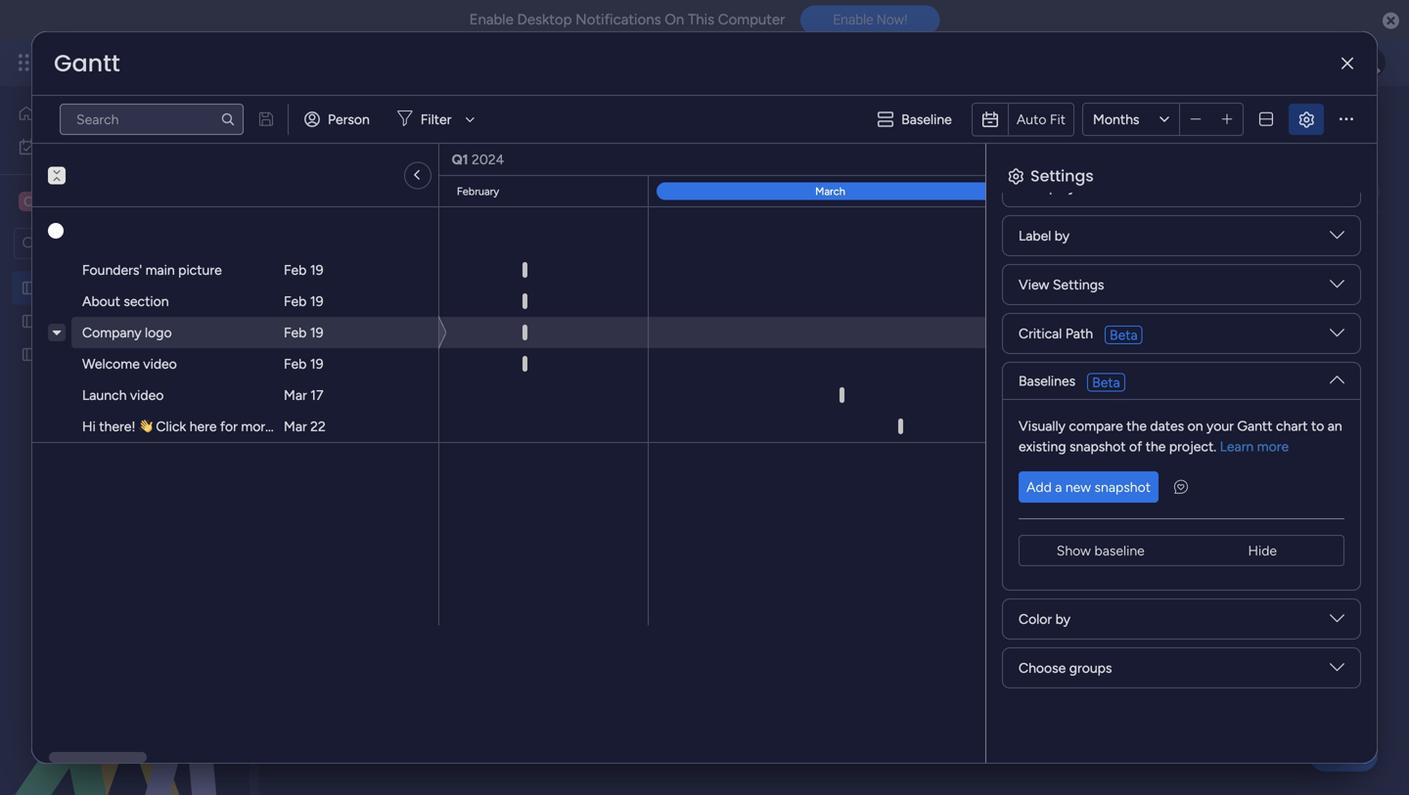Task type: describe. For each thing, give the bounding box(es) containing it.
label by
[[1019, 228, 1070, 244]]

collapse board header image
[[1359, 184, 1375, 200]]

integrate button
[[1030, 171, 1219, 212]]

public board image for digital asset management (dam)
[[21, 279, 39, 298]]

your
[[1207, 418, 1234, 435]]

→
[[351, 418, 364, 435]]

dapulse close image
[[1383, 11, 1400, 31]]

Search in workspace field
[[41, 232, 163, 255]]

feb 19 for founders' main picture
[[284, 262, 324, 278]]

add
[[1027, 479, 1052, 496]]

auto fit
[[1017, 111, 1066, 127]]

1 vertical spatial the
[[1146, 438, 1166, 455]]

enable for enable desktop notifications on this computer
[[469, 11, 514, 28]]

home link
[[12, 98, 238, 129]]

for
[[220, 418, 238, 435]]

picture
[[178, 262, 222, 278]]

/
[[1318, 115, 1323, 132]]

hi
[[82, 418, 96, 435]]

home
[[43, 105, 80, 122]]

Filter dashboard by text search field
[[60, 104, 244, 135]]

workspace image
[[19, 191, 38, 212]]

online
[[707, 184, 747, 200]]

view settings
[[1019, 276, 1104, 293]]

feb 19 for about section
[[284, 293, 324, 310]]

public board image for creative requests
[[21, 312, 39, 331]]

by for group by
[[1061, 179, 1076, 195]]

enable now! button
[[801, 5, 940, 35]]

color
[[1019, 611, 1052, 628]]

more for learn more
[[1257, 438, 1289, 455]]

creative assets
[[45, 192, 154, 211]]

1
[[1326, 115, 1332, 132]]

integrate
[[1063, 184, 1119, 200]]

add a new snapshot button
[[1019, 472, 1159, 503]]

Gantt field
[[49, 47, 125, 80]]

show baseline button
[[1019, 535, 1182, 567]]

feb for company logo
[[284, 324, 307, 341]]

angle right image
[[416, 167, 420, 184]]

learn more link
[[1220, 438, 1289, 455]]

invite / 1 button
[[1244, 108, 1341, 139]]

mar 22
[[284, 418, 326, 435]]

activity
[[1151, 115, 1199, 132]]

more for learn more about this package of templates here: https://youtu.be/9x6_kyyrn_e
[[337, 148, 368, 165]]

team
[[421, 184, 454, 200]]

click
[[156, 418, 186, 435]]

creative for creative requests
[[46, 313, 98, 330]]

filter
[[421, 111, 452, 128]]

add view image
[[899, 185, 907, 199]]

feb for welcome video
[[284, 356, 307, 372]]

critical path
[[1019, 325, 1093, 342]]

notifications
[[576, 11, 661, 28]]

c
[[23, 193, 33, 210]]

product
[[613, 271, 655, 285]]

by for label by
[[1055, 228, 1070, 244]]

19 for founders' main picture
[[310, 262, 324, 278]]

👋
[[139, 418, 153, 435]]

an
[[1328, 418, 1343, 435]]

activity button
[[1143, 108, 1236, 139]]

company logo
[[82, 324, 172, 341]]

john smith image
[[1355, 47, 1386, 78]]

company
[[82, 324, 142, 341]]

dapulse dropdown down arrow image for settings
[[1330, 277, 1345, 299]]

of inside learn more about this package of templates here: https://youtu.be/9x6_kyyrn_e "button"
[[492, 148, 505, 165]]

hide button
[[1182, 535, 1345, 567]]

team workload
[[421, 184, 515, 200]]

fit
[[1050, 111, 1066, 127]]

now!
[[877, 12, 908, 28]]

learn for learn more about this package of templates here: https://youtu.be/9x6_kyyrn_e
[[299, 148, 333, 165]]

19 for company logo
[[310, 324, 324, 341]]

dapulse dropdown down arrow image for color by
[[1330, 612, 1345, 634]]

add a new snapshot
[[1027, 479, 1151, 496]]

files
[[811, 184, 838, 200]]

auto fit button
[[1009, 104, 1074, 135]]

website homepage redesign
[[46, 346, 221, 363]]

launch
[[82, 387, 127, 404]]

0 vertical spatial the
[[1127, 418, 1147, 435]]

there!
[[99, 418, 136, 435]]

1 horizontal spatial digital
[[298, 101, 395, 145]]

invite
[[1280, 115, 1314, 132]]

mar for mar 22
[[284, 418, 307, 435]]

baseline button
[[870, 104, 964, 135]]

files view button
[[796, 176, 887, 207]]

files view
[[811, 184, 872, 200]]

monday
[[87, 51, 154, 73]]

v2 collapse down image
[[48, 160, 66, 173]]

my
[[45, 138, 64, 155]]

mar 17
[[284, 387, 323, 404]]

dates
[[1150, 418, 1184, 435]]

monday button
[[51, 37, 312, 88]]

1 vertical spatial settings
[[1053, 276, 1104, 293]]

project.
[[1169, 438, 1217, 455]]

workspace selection element
[[19, 190, 157, 213]]

computer
[[718, 11, 785, 28]]

1 vertical spatial view
[[1019, 276, 1050, 293]]

0 vertical spatial gantt
[[54, 47, 120, 80]]

redesign
[[168, 346, 221, 363]]

enable now!
[[833, 12, 908, 28]]

march
[[815, 185, 846, 198]]

0 horizontal spatial digital
[[46, 280, 85, 297]]

founders' main picture
[[82, 262, 222, 278]]

feb 19 for company logo
[[284, 324, 324, 341]]

hide
[[1248, 543, 1277, 559]]

feb 19 for welcome video
[[284, 356, 324, 372]]

help button
[[1310, 740, 1378, 772]]

creative requests
[[46, 313, 154, 330]]

v2 split view image
[[1260, 112, 1273, 127]]

section
[[124, 293, 169, 310]]

main
[[145, 262, 175, 278]]

0 vertical spatial settings
[[1031, 165, 1094, 187]]

home option
[[12, 98, 238, 129]]

baseline
[[1095, 543, 1145, 559]]

collaborative
[[545, 184, 626, 200]]

feb for founders' main picture
[[284, 262, 307, 278]]

1 horizontal spatial management
[[494, 101, 709, 145]]

beta for critical path
[[1110, 327, 1138, 344]]

1 horizontal spatial digital asset management (dam)
[[298, 101, 816, 145]]

collaborative whiteboard online docs
[[545, 184, 781, 200]]



Task type: locate. For each thing, give the bounding box(es) containing it.
visually compare the dates on your gantt chart to an existing snapshot of the project.
[[1019, 418, 1343, 455]]

(dam) up docs
[[716, 101, 816, 145]]

1 dapulse dropdown down arrow image from the top
[[1330, 228, 1345, 250]]

group by
[[1019, 179, 1076, 195]]

dapulse dropdown down arrow image for choose groups
[[1330, 661, 1345, 683]]

choose
[[1019, 660, 1066, 677]]

on
[[665, 11, 684, 28]]

public board image
[[21, 346, 39, 364]]

welcome video
[[82, 356, 177, 372]]

2 horizontal spatial more
[[1257, 438, 1289, 455]]

settings down fit
[[1031, 165, 1094, 187]]

1 vertical spatial public board image
[[21, 312, 39, 331]]

1 vertical spatial digital
[[46, 280, 85, 297]]

person
[[328, 111, 370, 128]]

0 horizontal spatial view
[[842, 184, 872, 200]]

snapshot inside button
[[1095, 479, 1151, 496]]

0 vertical spatial digital
[[298, 101, 395, 145]]

0 vertical spatial dapulse dropdown down arrow image
[[1330, 228, 1345, 250]]

19 for welcome video
[[310, 356, 324, 372]]

1 19 from the top
[[310, 262, 324, 278]]

of left project.
[[1129, 438, 1142, 455]]

digital asset management (dam)
[[298, 101, 816, 145], [46, 280, 248, 297]]

v2 plus image
[[1222, 112, 1233, 127]]

more right 'for'
[[241, 418, 273, 435]]

2 feb 19 from the top
[[284, 293, 324, 310]]

groups
[[1070, 660, 1112, 677]]

dapulse dropdown down arrow image for label by
[[1330, 228, 1345, 250]]

gantt up home
[[54, 47, 120, 80]]

gantt up learn more link in the right of the page
[[1237, 418, 1273, 435]]

team workload button
[[407, 176, 530, 207]]

view inside 'files view' button
[[842, 184, 872, 200]]

1 vertical spatial by
[[1055, 228, 1070, 244]]

learn inside "button"
[[299, 148, 333, 165]]

mar
[[284, 387, 307, 404], [284, 418, 307, 435]]

filter board by person image
[[637, 234, 668, 254]]

1 dapulse dropdown down arrow image from the top
[[1330, 277, 1345, 299]]

list box containing digital asset management (dam)
[[0, 268, 250, 636]]

lottie animation image
[[0, 598, 250, 796]]

1 vertical spatial snapshot
[[1095, 479, 1151, 496]]

0 vertical spatial dapulse dropdown down arrow image
[[1330, 277, 1345, 299]]

2 enable from the left
[[833, 12, 874, 28]]

group
[[1019, 179, 1058, 195]]

visually
[[1019, 418, 1066, 435]]

show
[[1057, 543, 1091, 559]]

asset up package
[[403, 101, 486, 145]]

invite / 1
[[1280, 115, 1332, 132]]

learn down your
[[1220, 438, 1254, 455]]

4 feb 19 from the top
[[284, 356, 324, 372]]

1 horizontal spatial more
[[337, 148, 368, 165]]

2 feb from the top
[[284, 293, 307, 310]]

1 vertical spatial digital asset management (dam)
[[46, 280, 248, 297]]

to
[[1311, 418, 1325, 435]]

this
[[411, 148, 433, 165]]

baselines
[[1019, 373, 1076, 390]]

0 horizontal spatial digital asset management (dam)
[[46, 280, 248, 297]]

digital
[[298, 101, 395, 145], [46, 280, 85, 297]]

of inside visually compare the dates on your gantt chart to an existing snapshot of the project.
[[1129, 438, 1142, 455]]

public board image
[[21, 279, 39, 298], [21, 312, 39, 331]]

option
[[0, 271, 250, 275]]

more down chart
[[1257, 438, 1289, 455]]

snapshot down compare
[[1070, 438, 1126, 455]]

beta
[[1110, 327, 1138, 344], [1092, 374, 1120, 391]]

docs
[[750, 184, 781, 200]]

arrow down image
[[458, 108, 482, 131]]

video for launch video
[[130, 387, 164, 404]]

a
[[1055, 479, 1062, 496]]

management up here: at top
[[494, 101, 709, 145]]

1 mar from the top
[[284, 387, 307, 404]]

public board image up public board icon
[[21, 279, 39, 298]]

dapulse dropdown down arrow image
[[1330, 277, 1345, 299], [1330, 326, 1345, 348], [1330, 365, 1345, 387]]

https://youtu.be/9x6_kyyrn_e
[[607, 148, 795, 165]]

mar left 17
[[284, 387, 307, 404]]

information
[[276, 418, 347, 435]]

0 vertical spatial management
[[494, 101, 709, 145]]

this
[[688, 11, 715, 28]]

search image
[[220, 112, 236, 127]]

learn down 'person' popup button
[[299, 148, 333, 165]]

by for color by
[[1056, 611, 1071, 628]]

0 vertical spatial video
[[143, 356, 177, 372]]

asset
[[403, 101, 486, 145], [88, 280, 121, 297]]

new
[[1066, 479, 1091, 496]]

2024
[[472, 151, 504, 168]]

dapulse x slim image
[[1342, 57, 1354, 71]]

snapshot inside visually compare the dates on your gantt chart to an existing snapshot of the project.
[[1070, 438, 1126, 455]]

here
[[190, 418, 217, 435]]

of
[[492, 148, 505, 165], [1129, 438, 1142, 455]]

baseline
[[902, 111, 952, 128]]

0 vertical spatial public board image
[[21, 279, 39, 298]]

(dam) down "picture"
[[208, 280, 248, 297]]

select product image
[[18, 53, 37, 72]]

1 feb 19 from the top
[[284, 262, 324, 278]]

1 vertical spatial mar
[[284, 418, 307, 435]]

0 vertical spatial (dam)
[[716, 101, 816, 145]]

view down 'label'
[[1019, 276, 1050, 293]]

3 dapulse dropdown down arrow image from the top
[[1330, 661, 1345, 683]]

digital asset management (dam) up the learn more about this package of templates here: https://youtu.be/9x6_kyyrn_e
[[298, 101, 816, 145]]

public board image left caret down icon
[[21, 312, 39, 331]]

2 vertical spatial dapulse dropdown down arrow image
[[1330, 661, 1345, 683]]

1 vertical spatial learn
[[1220, 438, 1254, 455]]

1 vertical spatial management
[[124, 280, 205, 297]]

learn more about this package of templates here: https://youtu.be/9x6_kyyrn_e button
[[297, 145, 866, 168]]

1 horizontal spatial asset
[[403, 101, 486, 145]]

1 vertical spatial beta
[[1092, 374, 1120, 391]]

snapshot
[[1070, 438, 1126, 455], [1095, 479, 1151, 496]]

creative up website
[[46, 313, 98, 330]]

Digital asset management (DAM) field
[[293, 101, 821, 145]]

months
[[1093, 111, 1140, 128]]

2 mar from the top
[[284, 418, 307, 435]]

0 horizontal spatial of
[[492, 148, 505, 165]]

0 vertical spatial snapshot
[[1070, 438, 1126, 455]]

caret down image
[[53, 325, 61, 340]]

v2 minus image
[[1191, 112, 1201, 127]]

learn
[[299, 148, 333, 165], [1220, 438, 1254, 455]]

2 vertical spatial more
[[1257, 438, 1289, 455]]

creative for creative assets
[[45, 192, 106, 211]]

1 vertical spatial of
[[1129, 438, 1142, 455]]

1 vertical spatial gantt
[[1237, 418, 1273, 435]]

1 vertical spatial creative
[[46, 313, 98, 330]]

4 19 from the top
[[310, 356, 324, 372]]

1 vertical spatial more
[[241, 418, 273, 435]]

1 horizontal spatial learn
[[1220, 438, 1254, 455]]

1 vertical spatial (dam)
[[208, 280, 248, 297]]

by right group
[[1061, 179, 1076, 195]]

the left dates
[[1127, 418, 1147, 435]]

about section
[[82, 293, 169, 310]]

0 vertical spatial digital asset management (dam)
[[298, 101, 816, 145]]

digital up about
[[298, 101, 395, 145]]

creative
[[45, 192, 106, 211], [46, 313, 98, 330]]

more inside "button"
[[337, 148, 368, 165]]

path
[[1066, 325, 1093, 342]]

person button
[[297, 104, 382, 135]]

on
[[1188, 418, 1203, 435]]

3 feb from the top
[[284, 324, 307, 341]]

beta up compare
[[1092, 374, 1120, 391]]

color by
[[1019, 611, 1071, 628]]

digital up caret down icon
[[46, 280, 85, 297]]

asset down founders'
[[88, 280, 121, 297]]

2 vertical spatial by
[[1056, 611, 1071, 628]]

v2 collapse up image
[[48, 174, 66, 186]]

workload
[[458, 184, 515, 200]]

my work
[[45, 138, 97, 155]]

0 horizontal spatial (dam)
[[208, 280, 248, 297]]

0 horizontal spatial management
[[124, 280, 205, 297]]

enable left desktop
[[469, 11, 514, 28]]

17
[[310, 387, 323, 404]]

1 public board image from the top
[[21, 279, 39, 298]]

by right color
[[1056, 611, 1071, 628]]

desktop
[[517, 11, 572, 28]]

gantt
[[54, 47, 120, 80], [1237, 418, 1273, 435]]

beta right path
[[1110, 327, 1138, 344]]

management down main
[[124, 280, 205, 297]]

creative down v2 collapse up image
[[45, 192, 106, 211]]

lottie animation element
[[0, 598, 250, 796]]

4 feb from the top
[[284, 356, 307, 372]]

february
[[457, 185, 499, 198]]

3 feb 19 from the top
[[284, 324, 324, 341]]

1 vertical spatial dapulse dropdown down arrow image
[[1330, 326, 1345, 348]]

more
[[337, 148, 368, 165], [241, 418, 273, 435], [1257, 438, 1289, 455]]

1 vertical spatial video
[[130, 387, 164, 404]]

1 horizontal spatial of
[[1129, 438, 1142, 455]]

None search field
[[60, 104, 244, 135]]

2 19 from the top
[[310, 293, 324, 310]]

0 vertical spatial beta
[[1110, 327, 1138, 344]]

1 feb from the top
[[284, 262, 307, 278]]

beta for baselines
[[1092, 374, 1120, 391]]

by
[[1061, 179, 1076, 195], [1055, 228, 1070, 244], [1056, 611, 1071, 628]]

view right files
[[842, 184, 872, 200]]

1 vertical spatial asset
[[88, 280, 121, 297]]

homepage
[[100, 346, 165, 363]]

1 enable from the left
[[469, 11, 514, 28]]

0 vertical spatial by
[[1061, 179, 1076, 195]]

0 horizontal spatial gantt
[[54, 47, 120, 80]]

video up 👋
[[130, 387, 164, 404]]

1 vertical spatial dapulse dropdown down arrow image
[[1330, 612, 1345, 634]]

v2 user feedback image
[[1175, 480, 1188, 495]]

1 horizontal spatial (dam)
[[716, 101, 816, 145]]

0 vertical spatial creative
[[45, 192, 106, 211]]

2 public board image from the top
[[21, 312, 39, 331]]

more left about
[[337, 148, 368, 165]]

creative inside workspace selection element
[[45, 192, 106, 211]]

digital asset management (dam) down founders' main picture
[[46, 280, 248, 297]]

3 19 from the top
[[310, 324, 324, 341]]

collaborative whiteboard button
[[530, 176, 701, 207]]

founders'
[[82, 262, 142, 278]]

1 horizontal spatial gantt
[[1237, 418, 1273, 435]]

chart
[[1276, 418, 1308, 435]]

enable left now!
[[833, 12, 874, 28]]

choose groups
[[1019, 660, 1112, 677]]

of right package
[[492, 148, 505, 165]]

gantt inside visually compare the dates on your gantt chart to an existing snapshot of the project.
[[1237, 418, 1273, 435]]

learn for learn more
[[1220, 438, 1254, 455]]

2 dapulse dropdown down arrow image from the top
[[1330, 326, 1345, 348]]

3 dapulse dropdown down arrow image from the top
[[1330, 365, 1345, 387]]

the down dates
[[1146, 438, 1166, 455]]

settings up path
[[1053, 276, 1104, 293]]

0 vertical spatial mar
[[284, 387, 307, 404]]

mar for mar 17
[[284, 387, 307, 404]]

dapulse dropdown down arrow image for path
[[1330, 326, 1345, 348]]

0 vertical spatial learn
[[299, 148, 333, 165]]

mar left 22
[[284, 418, 307, 435]]

q1
[[452, 151, 468, 168]]

list box
[[0, 268, 250, 636]]

enable for enable now!
[[833, 12, 874, 28]]

add to favorites image
[[863, 113, 883, 133]]

0 vertical spatial asset
[[403, 101, 486, 145]]

help
[[1326, 746, 1361, 766]]

0 vertical spatial view
[[842, 184, 872, 200]]

by right 'label'
[[1055, 228, 1070, 244]]

enable desktop notifications on this computer
[[469, 11, 785, 28]]

hi there!   👋  click here for more information  →
[[82, 418, 364, 435]]

0 horizontal spatial asset
[[88, 280, 121, 297]]

0 vertical spatial of
[[492, 148, 505, 165]]

video down logo
[[143, 356, 177, 372]]

templates
[[508, 148, 569, 165]]

my work option
[[12, 131, 238, 162]]

0 vertical spatial more
[[337, 148, 368, 165]]

more dots image
[[1340, 112, 1354, 127]]

website
[[46, 346, 96, 363]]

19 for about section
[[310, 293, 324, 310]]

2 dapulse dropdown down arrow image from the top
[[1330, 612, 1345, 634]]

2 vertical spatial dapulse dropdown down arrow image
[[1330, 365, 1345, 387]]

about
[[82, 293, 120, 310]]

enable inside button
[[833, 12, 874, 28]]

0 horizontal spatial more
[[241, 418, 273, 435]]

requests
[[101, 313, 154, 330]]

view
[[842, 184, 872, 200], [1019, 276, 1050, 293]]

my work link
[[12, 131, 238, 162]]

dapulse dropdown down arrow image
[[1330, 228, 1345, 250], [1330, 612, 1345, 634], [1330, 661, 1345, 683]]

feb for about section
[[284, 293, 307, 310]]

1 horizontal spatial enable
[[833, 12, 874, 28]]

0 horizontal spatial learn
[[299, 148, 333, 165]]

snapshot right new
[[1095, 479, 1151, 496]]

show baseline
[[1057, 543, 1145, 559]]

auto
[[1017, 111, 1047, 127]]

welcome
[[82, 356, 140, 372]]

critical
[[1019, 325, 1062, 342]]

0 horizontal spatial enable
[[469, 11, 514, 28]]

video
[[143, 356, 177, 372], [130, 387, 164, 404]]

video for welcome video
[[143, 356, 177, 372]]

1 horizontal spatial view
[[1019, 276, 1050, 293]]



Task type: vqa. For each thing, say whether or not it's contained in the screenshot.
middle Download image
no



